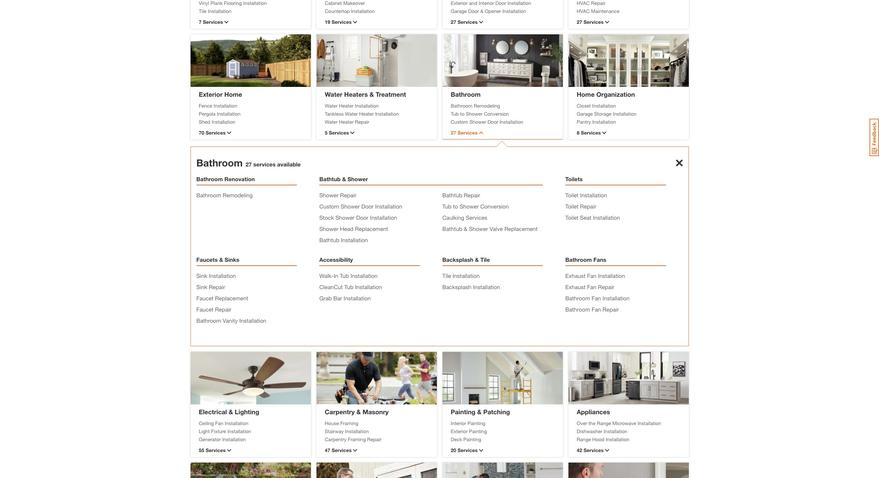 Task type: locate. For each thing, give the bounding box(es) containing it.
carpentry up the house
[[325, 408, 355, 416]]

toilet for toilet installation
[[565, 192, 579, 199]]

bathroom for bathroom fan repair
[[565, 306, 590, 313]]

2 vertical spatial tile
[[442, 273, 451, 279]]

masonry
[[363, 408, 389, 416]]

fan up bathroom fan repair link
[[592, 295, 601, 302]]

0 vertical spatial tile installation link
[[199, 7, 302, 15]]

installation inside 'link'
[[503, 8, 526, 14]]

1 horizontal spatial to
[[460, 111, 465, 117]]

& down caulking services
[[464, 226, 467, 232]]

remodeling for bathroom remodeling tub to shower conversion custom shower door installation
[[474, 103, 500, 109]]

0 vertical spatial conversion
[[484, 111, 509, 117]]

bathroom fans
[[565, 257, 606, 263]]

0 vertical spatial garage
[[451, 8, 467, 14]]

toilet down toilet installation at the top right of page
[[565, 203, 579, 210]]

0 vertical spatial custom shower door installation link
[[451, 118, 554, 125]]

1 exhaust from the top
[[565, 273, 586, 279]]

70 services
[[199, 130, 226, 136]]

services down hood in the bottom right of the page
[[584, 448, 604, 454]]

deck
[[451, 437, 462, 443]]

1 vertical spatial heater
[[359, 111, 374, 117]]

fan down exhaust fan installation
[[587, 284, 597, 291]]

1 vertical spatial custom
[[319, 203, 339, 210]]

framing down carpentry & masonry link
[[340, 421, 358, 427]]

fan inside ceiling fan installation light fixture installation generator installation
[[215, 421, 223, 427]]

0 horizontal spatial tile
[[199, 8, 206, 14]]

1 vertical spatial faucet
[[196, 306, 214, 313]]

fence installation pergola installation shed installation
[[199, 103, 241, 125]]

generator
[[199, 437, 221, 443]]

bathtub up accessibility on the bottom of the page
[[319, 237, 339, 244]]

tile up backsplash installation link on the bottom
[[480, 257, 490, 263]]

faucet down faucet replacement 'link'
[[196, 306, 214, 313]]

3 toilet from the top
[[565, 214, 579, 221]]

1 horizontal spatial remodeling
[[474, 103, 500, 109]]

bathtub down caulking
[[442, 226, 462, 232]]

lighting
[[235, 408, 259, 416]]

services down garage door & opener installation
[[458, 19, 478, 25]]

range right 'the'
[[597, 421, 611, 427]]

deck painting link
[[451, 436, 554, 443]]

exterior up fence
[[199, 90, 223, 98]]

bathtub up shower repair link at the top left of page
[[319, 176, 341, 183]]

heater down water heater installation link
[[359, 111, 374, 117]]

sinks
[[225, 257, 239, 263]]

1 vertical spatial sink
[[196, 284, 207, 291]]

& left sinks
[[219, 257, 223, 263]]

countertop installation
[[325, 8, 375, 14]]

home
[[224, 90, 242, 98], [577, 90, 595, 98]]

2 horizontal spatial tile
[[480, 257, 490, 263]]

& for carpentry & masonry
[[357, 408, 361, 416]]

exhaust up exhaust fan repair "link"
[[565, 273, 586, 279]]

replacement down the stock shower door installation
[[355, 226, 388, 232]]

pergola
[[199, 111, 216, 117]]

0 vertical spatial remodeling
[[474, 103, 500, 109]]

1 horizontal spatial custom shower door installation link
[[451, 118, 554, 125]]

& left patching
[[477, 408, 482, 416]]

stock shower door installation link
[[319, 214, 397, 221]]

repair inside house framing stairway installation carpentry framing repair
[[367, 437, 382, 443]]

tile installation link
[[199, 7, 302, 15], [442, 273, 480, 279]]

services for 70 services button
[[206, 130, 226, 136]]

1 vertical spatial tile
[[480, 257, 490, 263]]

0 horizontal spatial tile installation
[[199, 8, 231, 14]]

sink for sink installation
[[196, 273, 207, 279]]

water heaters & treatment
[[325, 90, 406, 98]]

0 vertical spatial range
[[597, 421, 611, 427]]

bathroom for bathroom vanity installation
[[196, 318, 221, 324]]

55
[[199, 448, 204, 454]]

& for electrical & lighting
[[229, 408, 233, 416]]

toilet installation
[[565, 192, 607, 199]]

1 vertical spatial exhaust
[[565, 284, 586, 291]]

fixture
[[211, 429, 226, 435]]

2 toilet from the top
[[565, 203, 579, 210]]

cleancut tub installation link
[[319, 284, 382, 291]]

2 vertical spatial toilet
[[565, 214, 579, 221]]

0 vertical spatial exhaust
[[565, 273, 586, 279]]

services right 8
[[581, 130, 601, 136]]

repair up tub to shower conversion
[[464, 192, 480, 199]]

1 horizontal spatial range
[[597, 421, 611, 427]]

0 horizontal spatial tile installation link
[[199, 7, 302, 15]]

tile installation up backsplash installation
[[442, 273, 480, 279]]

0 horizontal spatial garage
[[451, 8, 467, 14]]

& for painting & patching
[[477, 408, 482, 416]]

1 backsplash from the top
[[442, 257, 473, 263]]

tile installation link up 7 services button
[[199, 7, 302, 15]]

1 horizontal spatial home
[[577, 90, 595, 98]]

bathroom for bathroom remodeling
[[196, 192, 221, 199]]

replacement
[[355, 226, 388, 232], [504, 226, 538, 232], [215, 295, 248, 302]]

exterior
[[199, 90, 223, 98], [451, 429, 468, 435]]

services for caulking services link
[[466, 214, 487, 221]]

installation inside house framing stairway installation carpentry framing repair
[[345, 429, 369, 435]]

ceiling fan installation link
[[199, 420, 302, 427]]

1 vertical spatial tile installation
[[442, 273, 480, 279]]

fan for bathroom fan repair
[[592, 306, 601, 313]]

toilet for toilet repair
[[565, 203, 579, 210]]

1 horizontal spatial tile installation link
[[442, 273, 480, 279]]

bathroom inside bathroom remodeling tub to shower conversion custom shower door installation
[[451, 103, 473, 109]]

bathroom for bathroom remodeling tub to shower conversion custom shower door installation
[[451, 103, 473, 109]]

bathroom for bathroom 27 services available
[[196, 157, 243, 169]]

1 faucet from the top
[[196, 295, 214, 302]]

services for 42 services button
[[584, 448, 604, 454]]

exterior painting link
[[451, 428, 554, 435]]

repair down tankless water heater installation link
[[355, 119, 369, 125]]

tile installation up 7 services
[[199, 8, 231, 14]]

garage up pantry
[[577, 111, 593, 117]]

bathroom for bathroom
[[451, 90, 481, 98]]

2 exhaust from the top
[[565, 284, 586, 291]]

toilet seat installation link
[[565, 214, 620, 221]]

toilet left seat
[[565, 214, 579, 221]]

0 vertical spatial to
[[460, 111, 465, 117]]

sink down "sink installation" link
[[196, 284, 207, 291]]

0 vertical spatial bathroom remodeling link
[[451, 102, 554, 109]]

faucet
[[196, 295, 214, 302], [196, 306, 214, 313]]

27 services for garage
[[451, 19, 478, 25]]

services for 20 services button
[[458, 448, 478, 454]]

exterior inside the interior painting exterior painting deck painting
[[451, 429, 468, 435]]

19
[[325, 19, 330, 25]]

20 services button
[[451, 447, 554, 455]]

services down generator
[[206, 448, 226, 454]]

backsplash installation link
[[442, 284, 500, 291]]

head
[[340, 226, 353, 232]]

services down countertop
[[332, 19, 352, 25]]

bathroom for bathroom renovation
[[196, 176, 223, 183]]

services right 70
[[206, 130, 226, 136]]

2 carpentry from the top
[[325, 437, 347, 443]]

faucet down sink repair link
[[196, 295, 214, 302]]

services
[[253, 161, 276, 168]]

backsplash up backsplash installation
[[442, 257, 473, 263]]

27 services button for door
[[451, 18, 554, 26]]

services for 8 services button
[[581, 130, 601, 136]]

0 vertical spatial custom
[[451, 119, 468, 125]]

toilet repair link
[[565, 203, 596, 210]]

garage left opener
[[451, 8, 467, 14]]

tile installation link up backsplash installation
[[442, 273, 480, 279]]

0 vertical spatial faucet
[[196, 295, 214, 302]]

1 vertical spatial framing
[[348, 437, 366, 443]]

1 vertical spatial backsplash
[[442, 284, 472, 291]]

0 horizontal spatial custom
[[319, 203, 339, 210]]

bathtub & shower valve replacement link
[[442, 226, 538, 232]]

fan up exhaust fan repair
[[587, 273, 597, 279]]

1 vertical spatial bathroom remodeling link
[[196, 192, 253, 199]]

faucet for faucet repair
[[196, 306, 214, 313]]

stairway installation link
[[325, 428, 428, 435]]

faucet repair link
[[196, 306, 231, 313]]

1 vertical spatial exterior
[[451, 429, 468, 435]]

painting & patching link
[[451, 408, 510, 416]]

exhaust down the exhaust fan installation link
[[565, 284, 586, 291]]

bar
[[333, 295, 342, 302]]

1 vertical spatial garage
[[577, 111, 593, 117]]

27 services down 'hvac'
[[577, 19, 604, 25]]

services right 5
[[329, 130, 349, 136]]

range down dishwasher on the bottom right of the page
[[577, 437, 591, 443]]

services right 47
[[332, 448, 352, 454]]

1 horizontal spatial exterior
[[451, 429, 468, 435]]

0 vertical spatial heater
[[339, 103, 354, 109]]

1 vertical spatial tile installation link
[[442, 273, 480, 279]]

closet
[[577, 103, 591, 109]]

& up shower repair link at the top left of page
[[342, 176, 346, 183]]

shower head replacement link
[[319, 226, 388, 232]]

available
[[277, 161, 301, 168]]

fan for exhaust fan repair
[[587, 284, 597, 291]]

27 inside bathroom 27 services available
[[246, 161, 252, 168]]

hvac
[[577, 8, 590, 14]]

exhaust for exhaust fan repair
[[565, 284, 586, 291]]

2 sink from the top
[[196, 284, 207, 291]]

treatment
[[376, 90, 406, 98]]

carpentry down stairway
[[325, 437, 347, 443]]

27 services button down 'garage door & opener installation' 'link'
[[451, 18, 554, 26]]

repair down stairway installation link
[[367, 437, 382, 443]]

0 horizontal spatial range
[[577, 437, 591, 443]]

0 vertical spatial backsplash
[[442, 257, 473, 263]]

organization
[[596, 90, 635, 98]]

& inside 'garage door & opener installation' 'link'
[[480, 8, 484, 14]]

backsplash
[[442, 257, 473, 263], [442, 284, 472, 291]]

replacement right valve
[[504, 226, 538, 232]]

& left lighting
[[229, 408, 233, 416]]

shower head replacement
[[319, 226, 388, 232]]

framing down stairway installation link
[[348, 437, 366, 443]]

range
[[597, 421, 611, 427], [577, 437, 591, 443]]

door
[[468, 8, 479, 14], [488, 119, 498, 125], [361, 203, 374, 210], [356, 214, 368, 221]]

bathroom for bathroom fans
[[565, 257, 592, 263]]

repair
[[355, 119, 369, 125], [340, 192, 356, 199], [464, 192, 480, 199], [580, 203, 596, 210], [209, 284, 225, 291], [598, 284, 614, 291], [215, 306, 231, 313], [603, 306, 619, 313], [367, 437, 382, 443]]

42 services button
[[577, 447, 680, 455]]

bathtub installation link
[[319, 237, 368, 244]]

0 vertical spatial tile
[[199, 8, 206, 14]]

1 horizontal spatial garage
[[577, 111, 593, 117]]

2 backsplash from the top
[[442, 284, 472, 291]]

1 horizontal spatial custom
[[451, 119, 468, 125]]

& for bathtub & shower valve replacement
[[464, 226, 467, 232]]

bathroom link up bathroom remodeling tub to shower conversion custom shower door installation at the right top of page
[[451, 90, 481, 98]]

0 vertical spatial sink
[[196, 273, 207, 279]]

1 horizontal spatial bathroom link
[[451, 90, 481, 98]]

1 toilet from the top
[[565, 192, 579, 199]]

services down hvac maintenance
[[584, 19, 604, 25]]

remodeling for bathroom remodeling
[[223, 192, 253, 199]]

0 horizontal spatial remodeling
[[223, 192, 253, 199]]

heater down tankless
[[339, 119, 354, 125]]

electrical & lighting link
[[199, 408, 259, 416]]

replacement up faucet repair
[[215, 295, 248, 302]]

1 horizontal spatial tile
[[442, 273, 451, 279]]

services inside button
[[581, 130, 601, 136]]

exterior down 'interior' on the right
[[451, 429, 468, 435]]

backsplash for backsplash installation
[[442, 284, 472, 291]]

bathtub
[[319, 176, 341, 183], [442, 192, 462, 199], [442, 226, 462, 232], [319, 237, 339, 244]]

bathtub for bathtub & shower valve replacement
[[442, 226, 462, 232]]

toilet repair
[[565, 203, 596, 210]]

stock
[[319, 214, 334, 221]]

bathroom link up bathroom renovation
[[196, 157, 243, 169]]

bathtub for bathtub repair
[[442, 192, 462, 199]]

27 services down garage door & opener installation
[[451, 19, 478, 25]]

8 services button
[[577, 129, 680, 137]]

fan up fixture
[[215, 421, 223, 427]]

tub inside bathroom remodeling tub to shower conversion custom shower door installation
[[451, 111, 459, 117]]

toilet up toilet repair
[[565, 192, 579, 199]]

1 horizontal spatial bathroom remodeling link
[[451, 102, 554, 109]]

pantry installation link
[[577, 118, 680, 125]]

repair inside water heater installation tankless water heater installation water heater repair
[[355, 119, 369, 125]]

tub to shower conversion link
[[451, 110, 554, 117], [442, 203, 509, 210]]

carpentry
[[325, 408, 355, 416], [325, 437, 347, 443]]

tile down backsplash & tile
[[442, 273, 451, 279]]

exhaust fan repair
[[565, 284, 614, 291]]

house
[[325, 421, 339, 427]]

1 vertical spatial remodeling
[[223, 192, 253, 199]]

grab bar installation
[[319, 295, 371, 302]]

27 services button down hvac maintenance link
[[577, 18, 680, 26]]

services right 7
[[203, 19, 223, 25]]

0 horizontal spatial home
[[224, 90, 242, 98]]

exhaust fan installation link
[[565, 273, 625, 279]]

0 vertical spatial toilet
[[565, 192, 579, 199]]

stock shower door installation
[[319, 214, 397, 221]]

backsplash down backsplash & tile
[[442, 284, 472, 291]]

0 horizontal spatial bathroom remodeling link
[[196, 192, 253, 199]]

heater up tankless
[[339, 103, 354, 109]]

1 vertical spatial carpentry
[[325, 437, 347, 443]]

dishwasher installation link
[[577, 428, 680, 435]]

bathtub up caulking
[[442, 192, 462, 199]]

interior painting exterior painting deck painting
[[451, 421, 487, 443]]

services for 5 services button
[[329, 130, 349, 136]]

toilet for toilet seat installation
[[565, 214, 579, 221]]

1 vertical spatial to
[[453, 203, 458, 210]]

painting
[[451, 408, 476, 416], [468, 421, 485, 427], [469, 429, 487, 435], [463, 437, 481, 443]]

0 horizontal spatial bathroom link
[[196, 157, 243, 169]]

& left opener
[[480, 8, 484, 14]]

remodeling inside bathroom remodeling tub to shower conversion custom shower door installation
[[474, 103, 500, 109]]

to
[[460, 111, 465, 117], [453, 203, 458, 210]]

27 services
[[451, 19, 478, 25], [577, 19, 604, 25], [451, 130, 478, 136]]

1 vertical spatial bathroom link
[[196, 157, 243, 169]]

painting & patching
[[451, 408, 510, 416]]

repair down "sink installation" link
[[209, 284, 225, 291]]

bathtub & shower valve replacement
[[442, 226, 538, 232]]

& up backsplash installation link on the bottom
[[475, 257, 479, 263]]

house framing stairway installation carpentry framing repair
[[325, 421, 382, 443]]

0 vertical spatial bathroom link
[[451, 90, 481, 98]]

backsplash installation
[[442, 284, 500, 291]]

sink for sink repair
[[196, 284, 207, 291]]

0 horizontal spatial replacement
[[215, 295, 248, 302]]

home up fence installation link
[[224, 90, 242, 98]]

0 vertical spatial carpentry
[[325, 408, 355, 416]]

services for the 19 services button
[[332, 19, 352, 25]]

1 sink from the top
[[196, 273, 207, 279]]

0 horizontal spatial exterior
[[199, 90, 223, 98]]

tile up 7
[[199, 8, 206, 14]]

70 services button
[[199, 129, 302, 137]]

2 faucet from the top
[[196, 306, 214, 313]]

services right "20"
[[458, 448, 478, 454]]

& left masonry
[[357, 408, 361, 416]]

bathroom
[[451, 90, 481, 98], [451, 103, 473, 109], [196, 157, 243, 169], [196, 176, 223, 183], [196, 192, 221, 199], [565, 257, 592, 263], [565, 295, 590, 302], [565, 306, 590, 313], [196, 318, 221, 324]]

1 vertical spatial toilet
[[565, 203, 579, 210]]

home up closet
[[577, 90, 595, 98]]

& for bathtub & shower
[[342, 176, 346, 183]]

0 vertical spatial framing
[[340, 421, 358, 427]]

stairway
[[325, 429, 344, 435]]

installation
[[208, 8, 231, 14], [351, 8, 375, 14], [503, 8, 526, 14], [214, 103, 237, 109], [355, 103, 379, 109], [592, 103, 616, 109], [217, 111, 241, 117], [375, 111, 399, 117], [613, 111, 637, 117], [212, 119, 235, 125], [500, 119, 523, 125], [592, 119, 616, 125], [580, 192, 607, 199], [375, 203, 402, 210], [370, 214, 397, 221], [593, 214, 620, 221], [341, 237, 368, 244], [209, 273, 236, 279], [351, 273, 378, 279], [453, 273, 480, 279], [598, 273, 625, 279], [355, 284, 382, 291], [473, 284, 500, 291], [344, 295, 371, 302], [603, 295, 630, 302], [239, 318, 266, 324], [225, 421, 248, 427], [638, 421, 661, 427], [227, 429, 251, 435], [345, 429, 369, 435], [604, 429, 627, 435], [222, 437, 246, 443], [606, 437, 630, 443]]

services down tub to shower conversion
[[466, 214, 487, 221]]

1 vertical spatial custom shower door installation link
[[319, 203, 402, 210]]

feedback link image
[[870, 119, 879, 157]]

grab
[[319, 295, 332, 302]]

fan down bathroom fan installation on the bottom right
[[592, 306, 601, 313]]

bathtub for bathtub installation
[[319, 237, 339, 244]]

sink up sink repair
[[196, 273, 207, 279]]

interior painting link
[[451, 420, 554, 427]]

0 horizontal spatial to
[[453, 203, 458, 210]]



Task type: describe. For each thing, give the bounding box(es) containing it.
installation inside bathroom remodeling tub to shower conversion custom shower door installation
[[500, 119, 523, 125]]

appliances
[[577, 408, 610, 416]]

0 vertical spatial tub to shower conversion link
[[451, 110, 554, 117]]

exhaust fan repair link
[[565, 284, 614, 291]]

hvac maintenance
[[577, 8, 620, 14]]

70
[[199, 130, 204, 136]]

faucet replacement
[[196, 295, 248, 302]]

faucets
[[196, 257, 218, 263]]

pantry
[[577, 119, 591, 125]]

0 vertical spatial exterior
[[199, 90, 223, 98]]

tankless
[[325, 111, 344, 117]]

exterior home link
[[199, 90, 242, 98]]

fan for ceiling fan installation light fixture installation generator installation
[[215, 421, 223, 427]]

bathroom fan installation
[[565, 295, 630, 302]]

shed installation link
[[199, 118, 302, 125]]

1 horizontal spatial replacement
[[355, 226, 388, 232]]

8 services
[[577, 130, 601, 136]]

carpentry & masonry
[[325, 408, 389, 416]]

bathroom vanity installation
[[196, 318, 266, 324]]

closet installation link
[[577, 102, 680, 109]]

20
[[451, 448, 456, 454]]

grab bar installation link
[[319, 295, 371, 302]]

walk-
[[319, 273, 334, 279]]

1 horizontal spatial tile installation
[[442, 273, 480, 279]]

exhaust for exhaust fan installation
[[565, 273, 586, 279]]

cleancut
[[319, 284, 343, 291]]

& for backsplash & tile
[[475, 257, 479, 263]]

carpentry framing repair link
[[325, 436, 428, 443]]

the
[[589, 421, 596, 427]]

home organization
[[577, 90, 635, 98]]

& for faucets & sinks
[[219, 257, 223, 263]]

bathroom for bathroom fan installation
[[565, 295, 590, 302]]

services for 47 services button on the left bottom
[[332, 448, 352, 454]]

19 services
[[325, 19, 352, 25]]

services down bathroom remodeling tub to shower conversion custom shower door installation at the right top of page
[[458, 130, 478, 136]]

55 services
[[199, 448, 226, 454]]

27 services for hvac
[[577, 19, 604, 25]]

2 vertical spatial heater
[[339, 119, 354, 125]]

27 services button for maintenance
[[577, 18, 680, 26]]

over the range microwave installation dishwasher installation range hood installation
[[577, 421, 661, 443]]

opener
[[485, 8, 501, 14]]

bathroom remodeling
[[196, 192, 253, 199]]

caulking
[[442, 214, 464, 221]]

7 services button
[[199, 18, 302, 26]]

0 horizontal spatial custom shower door installation link
[[319, 203, 402, 210]]

garage inside closet installation garage storage installation pantry installation
[[577, 111, 593, 117]]

services for 7 services button
[[203, 19, 223, 25]]

repair down bathroom fan installation link
[[603, 306, 619, 313]]

caulking services
[[442, 214, 487, 221]]

bathroom vanity installation link
[[196, 318, 266, 324]]

house framing link
[[325, 420, 428, 427]]

1 vertical spatial tub to shower conversion link
[[442, 203, 509, 210]]

garage door & opener installation link
[[451, 7, 554, 15]]

vanity
[[223, 318, 238, 324]]

close drawer image
[[676, 160, 683, 167]]

fan for exhaust fan installation
[[587, 273, 597, 279]]

bathtub for bathtub & shower
[[319, 176, 341, 183]]

bathtub & shower
[[319, 176, 368, 183]]

47 services
[[325, 448, 352, 454]]

faucet for faucet replacement
[[196, 295, 214, 302]]

1 vertical spatial range
[[577, 437, 591, 443]]

bathtub repair link
[[442, 192, 480, 199]]

to inside bathroom remodeling tub to shower conversion custom shower door installation
[[460, 111, 465, 117]]

exhaust fan installation
[[565, 273, 625, 279]]

heaters
[[344, 90, 368, 98]]

1 carpentry from the top
[[325, 408, 355, 416]]

door inside 'garage door & opener installation' 'link'
[[468, 8, 479, 14]]

5 services
[[325, 130, 349, 136]]

bathroom remodeling tub to shower conversion custom shower door installation
[[451, 103, 523, 125]]

& up water heater installation link
[[370, 90, 374, 98]]

range hood installation link
[[577, 436, 680, 443]]

repair down faucet replacement 'link'
[[215, 306, 231, 313]]

shed
[[199, 119, 210, 125]]

fan for bathroom fan installation
[[592, 295, 601, 302]]

47 services button
[[325, 447, 428, 455]]

fans
[[594, 257, 606, 263]]

water heaters & treatment link
[[325, 90, 406, 98]]

custom inside bathroom remodeling tub to shower conversion custom shower door installation
[[451, 119, 468, 125]]

interior
[[451, 421, 466, 427]]

electrical & lighting
[[199, 408, 259, 416]]

services for the 55 services button
[[206, 448, 226, 454]]

water heater installation link
[[325, 102, 428, 109]]

countertop installation link
[[325, 7, 428, 15]]

ceiling
[[199, 421, 214, 427]]

electrical
[[199, 408, 227, 416]]

garage inside 'link'
[[451, 8, 467, 14]]

light
[[199, 429, 210, 435]]

fence
[[199, 103, 212, 109]]

1 home from the left
[[224, 90, 242, 98]]

sink repair link
[[196, 284, 225, 291]]

fence installation link
[[199, 102, 302, 109]]

0 vertical spatial tile installation
[[199, 8, 231, 14]]

over the range microwave installation link
[[577, 420, 680, 427]]

5
[[325, 130, 328, 136]]

27 services down bathroom remodeling tub to shower conversion custom shower door installation at the right top of page
[[451, 130, 478, 136]]

maintenance
[[591, 8, 620, 14]]

8
[[577, 130, 580, 136]]

microwave
[[613, 421, 636, 427]]

tankless water heater installation link
[[325, 110, 428, 117]]

repair down bathtub & shower
[[340, 192, 356, 199]]

bathroom fan repair
[[565, 306, 619, 313]]

1 vertical spatial conversion
[[480, 203, 509, 210]]

faucet replacement link
[[196, 295, 248, 302]]

repair up bathroom fan installation link
[[598, 284, 614, 291]]

sink repair
[[196, 284, 225, 291]]

backsplash for backsplash & tile
[[442, 257, 473, 263]]

toilets
[[565, 176, 583, 183]]

shower repair
[[319, 192, 356, 199]]

27 services button down bathroom remodeling tub to shower conversion custom shower door installation at the right top of page
[[451, 129, 554, 137]]

carpentry inside house framing stairway installation carpentry framing repair
[[325, 437, 347, 443]]

7
[[199, 19, 202, 25]]

2 home from the left
[[577, 90, 595, 98]]

faucets & sinks
[[196, 257, 239, 263]]

conversion inside bathroom remodeling tub to shower conversion custom shower door installation
[[484, 111, 509, 117]]

repair down toilet installation at the top right of page
[[580, 203, 596, 210]]

door inside bathroom remodeling tub to shower conversion custom shower door installation
[[488, 119, 498, 125]]

2 horizontal spatial replacement
[[504, 226, 538, 232]]

tub to shower conversion
[[442, 203, 509, 210]]

custom shower door installation
[[319, 203, 402, 210]]

exterior home
[[199, 90, 242, 98]]

storage
[[594, 111, 612, 117]]



Task type: vqa. For each thing, say whether or not it's contained in the screenshot.


